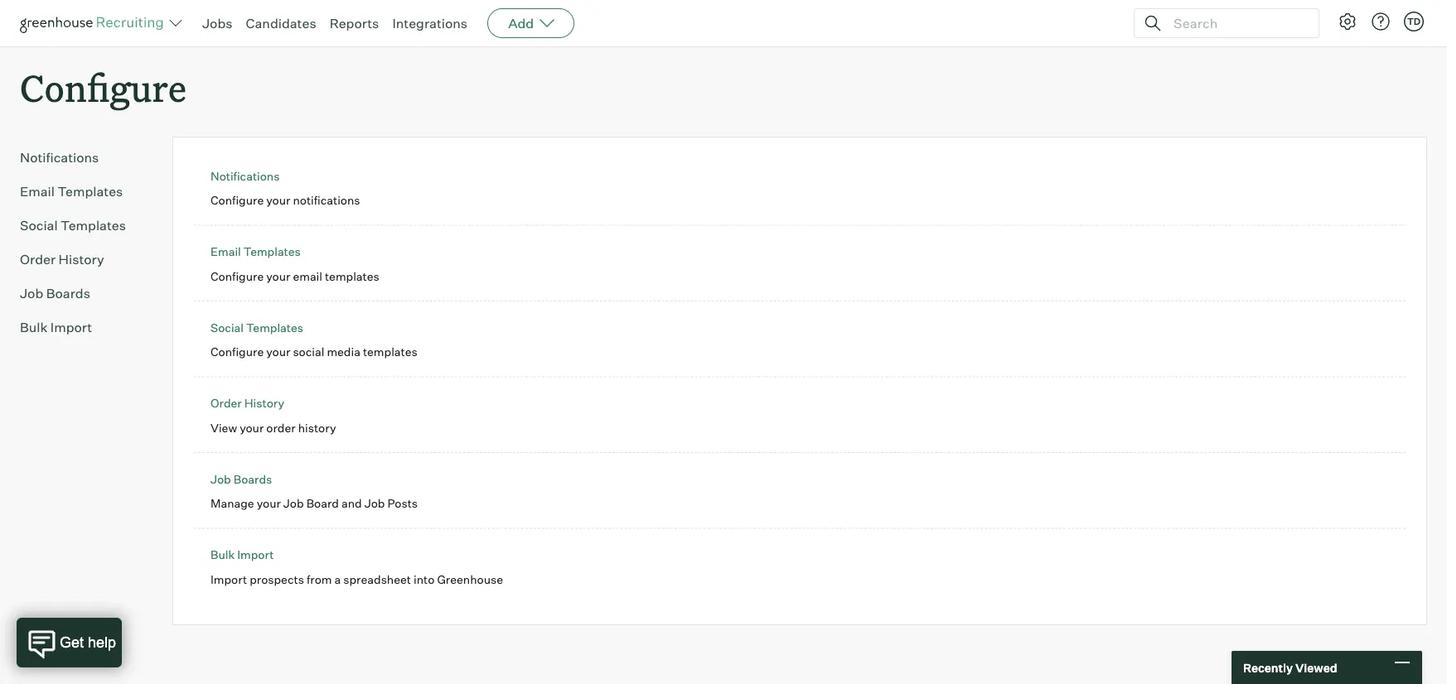 Task type: describe. For each thing, give the bounding box(es) containing it.
greenhouse recruiting image
[[20, 13, 169, 33]]

and
[[341, 497, 362, 511]]

0 vertical spatial bulk import link
[[20, 318, 146, 337]]

your for order
[[240, 421, 264, 435]]

greenhouse
[[437, 572, 503, 587]]

1 horizontal spatial email
[[211, 245, 241, 259]]

0 vertical spatial job boards link
[[20, 284, 146, 303]]

1 vertical spatial boards
[[234, 472, 272, 487]]

td button
[[1401, 8, 1427, 35]]

configure for email templates
[[211, 269, 264, 284]]

1 vertical spatial history
[[244, 396, 284, 411]]

configure for social templates
[[211, 345, 264, 359]]

from
[[307, 572, 332, 587]]

board
[[306, 497, 339, 511]]

0 vertical spatial order history link
[[20, 250, 146, 270]]

prospects
[[250, 572, 304, 587]]

add button
[[487, 8, 574, 38]]

td button
[[1404, 12, 1424, 31]]

Search text field
[[1169, 11, 1304, 35]]

td
[[1407, 16, 1421, 27]]

social templates inside social templates link
[[20, 217, 126, 234]]

spreadsheet
[[343, 572, 411, 587]]

1 horizontal spatial social
[[211, 320, 244, 335]]

view your order history
[[211, 421, 336, 435]]

1 vertical spatial email templates link
[[211, 245, 301, 259]]

your for job
[[257, 497, 281, 511]]

1 horizontal spatial notifications link
[[211, 169, 280, 183]]

0 horizontal spatial email templates
[[20, 183, 123, 200]]

2 vertical spatial import
[[211, 572, 247, 587]]

bulk inside bulk import link
[[20, 319, 48, 336]]

job boards inside job boards link
[[20, 285, 90, 302]]

jobs link
[[202, 15, 232, 31]]

order inside order history link
[[20, 251, 56, 268]]

import prospects from a spreadsheet into greenhouse
[[211, 572, 503, 587]]

candidates link
[[246, 15, 316, 31]]

1 vertical spatial social templates link
[[211, 320, 303, 335]]

viewed
[[1295, 661, 1337, 675]]

0 vertical spatial notifications
[[20, 149, 99, 166]]

history
[[298, 421, 336, 435]]

1 vertical spatial social templates
[[211, 320, 303, 335]]

posts
[[387, 497, 418, 511]]



Task type: vqa. For each thing, say whether or not it's contained in the screenshot.
the leftmost Order
yes



Task type: locate. For each thing, give the bounding box(es) containing it.
job boards
[[20, 285, 90, 302], [211, 472, 272, 487]]

into
[[414, 572, 435, 587]]

your right view
[[240, 421, 264, 435]]

1 horizontal spatial bulk
[[211, 548, 235, 562]]

integrations link
[[392, 15, 468, 31]]

0 vertical spatial order
[[20, 251, 56, 268]]

1 horizontal spatial job boards link
[[211, 472, 272, 487]]

your
[[266, 193, 290, 208], [266, 269, 290, 284], [266, 345, 290, 359], [240, 421, 264, 435], [257, 497, 281, 511]]

manage your job board and job posts
[[211, 497, 418, 511]]

recently viewed
[[1243, 661, 1337, 675]]

view
[[211, 421, 237, 435]]

0 vertical spatial order history
[[20, 251, 104, 268]]

job boards link
[[20, 284, 146, 303], [211, 472, 272, 487]]

notifications
[[20, 149, 99, 166], [211, 169, 280, 183]]

1 horizontal spatial order history
[[211, 396, 284, 411]]

0 horizontal spatial social
[[20, 217, 58, 234]]

social
[[293, 345, 324, 359]]

0 vertical spatial job boards
[[20, 285, 90, 302]]

0 vertical spatial bulk import
[[20, 319, 92, 336]]

1 vertical spatial email
[[211, 245, 241, 259]]

0 vertical spatial bulk
[[20, 319, 48, 336]]

1 vertical spatial email templates
[[211, 245, 301, 259]]

0 horizontal spatial order history link
[[20, 250, 146, 270]]

bulk import
[[20, 319, 92, 336], [211, 548, 274, 562]]

1 vertical spatial job boards
[[211, 472, 272, 487]]

0 horizontal spatial email templates link
[[20, 182, 146, 202]]

templates
[[325, 269, 379, 284], [363, 345, 417, 359]]

1 vertical spatial social
[[211, 320, 244, 335]]

1 horizontal spatial job boards
[[211, 472, 272, 487]]

0 vertical spatial email templates
[[20, 183, 123, 200]]

0 vertical spatial templates
[[325, 269, 379, 284]]

0 horizontal spatial history
[[58, 251, 104, 268]]

manage
[[211, 497, 254, 511]]

1 vertical spatial bulk
[[211, 548, 235, 562]]

0 vertical spatial social
[[20, 217, 58, 234]]

0 vertical spatial import
[[50, 319, 92, 336]]

notifications link
[[20, 148, 146, 168], [211, 169, 280, 183]]

0 horizontal spatial job boards
[[20, 285, 90, 302]]

configure your social media templates
[[211, 345, 417, 359]]

1 horizontal spatial notifications
[[211, 169, 280, 183]]

configure image
[[1338, 12, 1358, 31]]

email
[[20, 183, 55, 200], [211, 245, 241, 259]]

1 vertical spatial templates
[[363, 345, 417, 359]]

0 horizontal spatial boards
[[46, 285, 90, 302]]

1 horizontal spatial history
[[244, 396, 284, 411]]

your left social
[[266, 345, 290, 359]]

configure
[[20, 63, 187, 112], [211, 193, 264, 208], [211, 269, 264, 284], [211, 345, 264, 359]]

1 horizontal spatial order
[[211, 396, 242, 411]]

0 horizontal spatial email
[[20, 183, 55, 200]]

add
[[508, 15, 534, 31]]

1 horizontal spatial social templates link
[[211, 320, 303, 335]]

0 horizontal spatial notifications link
[[20, 148, 146, 168]]

1 horizontal spatial social templates
[[211, 320, 303, 335]]

1 horizontal spatial order history link
[[211, 396, 284, 411]]

order history
[[20, 251, 104, 268], [211, 396, 284, 411]]

1 vertical spatial import
[[237, 548, 274, 562]]

history
[[58, 251, 104, 268], [244, 396, 284, 411]]

0 vertical spatial boards
[[46, 285, 90, 302]]

1 horizontal spatial bulk import
[[211, 548, 274, 562]]

your left the email
[[266, 269, 290, 284]]

1 horizontal spatial email templates link
[[211, 245, 301, 259]]

0 vertical spatial social templates link
[[20, 216, 146, 236]]

templates right media
[[363, 345, 417, 359]]

1 vertical spatial order history
[[211, 396, 284, 411]]

bulk import link
[[20, 318, 146, 337], [211, 548, 274, 562]]

order
[[266, 421, 296, 435]]

reports
[[330, 15, 379, 31]]

0 vertical spatial history
[[58, 251, 104, 268]]

your for social
[[266, 345, 290, 359]]

recently
[[1243, 661, 1293, 675]]

1 horizontal spatial email templates
[[211, 245, 301, 259]]

0 horizontal spatial bulk import link
[[20, 318, 146, 337]]

1 vertical spatial job boards link
[[211, 472, 272, 487]]

email
[[293, 269, 322, 284]]

social templates
[[20, 217, 126, 234], [211, 320, 303, 335]]

0 horizontal spatial notifications
[[20, 149, 99, 166]]

0 horizontal spatial job boards link
[[20, 284, 146, 303]]

email templates link
[[20, 182, 146, 202], [211, 245, 301, 259]]

0 horizontal spatial bulk
[[20, 319, 48, 336]]

integrations
[[392, 15, 468, 31]]

your for email
[[266, 269, 290, 284]]

order history link
[[20, 250, 146, 270], [211, 396, 284, 411]]

1 vertical spatial bulk import
[[211, 548, 274, 562]]

0 vertical spatial notifications link
[[20, 148, 146, 168]]

your right manage
[[257, 497, 281, 511]]

1 vertical spatial order history link
[[211, 396, 284, 411]]

email templates
[[20, 183, 123, 200], [211, 245, 301, 259]]

1 vertical spatial bulk import link
[[211, 548, 274, 562]]

jobs
[[202, 15, 232, 31]]

media
[[327, 345, 360, 359]]

bulk
[[20, 319, 48, 336], [211, 548, 235, 562]]

configure your notifications
[[211, 193, 360, 208]]

1 horizontal spatial boards
[[234, 472, 272, 487]]

configure for notifications
[[211, 193, 264, 208]]

your left notifications
[[266, 193, 290, 208]]

a
[[334, 572, 341, 587]]

0 horizontal spatial order history
[[20, 251, 104, 268]]

social
[[20, 217, 58, 234], [211, 320, 244, 335]]

templates
[[58, 183, 123, 200], [61, 217, 126, 234], [243, 245, 301, 259], [246, 320, 303, 335]]

templates right the email
[[325, 269, 379, 284]]

notifications
[[293, 193, 360, 208]]

1 vertical spatial notifications link
[[211, 169, 280, 183]]

1 horizontal spatial bulk import link
[[211, 548, 274, 562]]

0 horizontal spatial social templates link
[[20, 216, 146, 236]]

your for notifications
[[266, 193, 290, 208]]

candidates
[[246, 15, 316, 31]]

1 vertical spatial order
[[211, 396, 242, 411]]

boards
[[46, 285, 90, 302], [234, 472, 272, 487]]

0 horizontal spatial bulk import
[[20, 319, 92, 336]]

order
[[20, 251, 56, 268], [211, 396, 242, 411]]

0 horizontal spatial social templates
[[20, 217, 126, 234]]

job
[[20, 285, 43, 302], [211, 472, 231, 487], [283, 497, 304, 511], [364, 497, 385, 511]]

reports link
[[330, 15, 379, 31]]

0 vertical spatial social templates
[[20, 217, 126, 234]]

1 vertical spatial notifications
[[211, 169, 280, 183]]

0 vertical spatial email templates link
[[20, 182, 146, 202]]

configure your email templates
[[211, 269, 379, 284]]

0 vertical spatial email
[[20, 183, 55, 200]]

0 horizontal spatial order
[[20, 251, 56, 268]]

social templates link
[[20, 216, 146, 236], [211, 320, 303, 335]]

import
[[50, 319, 92, 336], [237, 548, 274, 562], [211, 572, 247, 587]]



